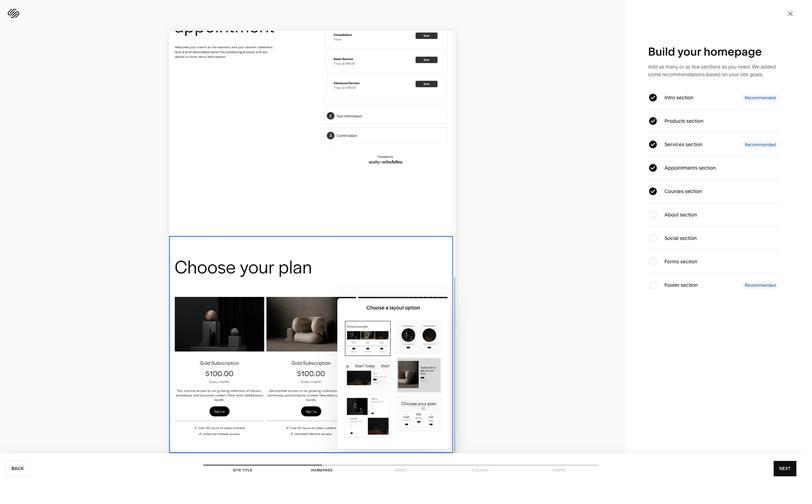 Task type: describe. For each thing, give the bounding box(es) containing it.
section for products section
[[687, 118, 704, 124]]

recommended for footer section
[[745, 283, 776, 288]]

recommended for services section
[[745, 142, 776, 147]]

choose a layout option
[[367, 305, 420, 311]]

courses
[[665, 188, 684, 195]]

pages
[[395, 469, 407, 473]]

footer section
[[665, 282, 698, 288]]

next
[[779, 466, 791, 471]]

few
[[692, 64, 700, 70]]

or
[[680, 64, 684, 70]]

section for intro section
[[677, 95, 694, 101]]

site
[[233, 469, 241, 473]]

intro section
[[665, 95, 694, 101]]

about
[[665, 212, 679, 218]]

section for about section
[[680, 212, 697, 218]]

goals.
[[750, 71, 764, 78]]

you
[[728, 64, 737, 70]]

section for services section
[[686, 141, 703, 148]]

2 as from the left
[[685, 64, 691, 70]]

build
[[648, 45, 675, 58]]

0 vertical spatial your
[[678, 45, 701, 58]]

we
[[752, 64, 760, 70]]

add as many or as few sections as you need. we added some recommendations based on your site goals.
[[648, 64, 776, 78]]

based
[[706, 71, 721, 78]]

added
[[761, 64, 776, 70]]

forms section
[[665, 259, 698, 265]]

about section
[[665, 212, 697, 218]]

section for forms section
[[681, 259, 698, 265]]

build your homepage
[[648, 45, 762, 58]]

on
[[722, 71, 728, 78]]

section for appointments section
[[699, 165, 716, 171]]

courses section
[[665, 188, 702, 195]]

option
[[405, 305, 420, 311]]

courses section with image, text, and subscribe button image
[[397, 358, 441, 392]]

courses section with scrolling text, image, text, and subscribe button image
[[346, 361, 390, 390]]

courses section with three plans, pricing, text, and sign up buttons image
[[397, 398, 441, 430]]

products section
[[665, 118, 704, 124]]

need.
[[738, 64, 751, 70]]

site title
[[233, 469, 253, 473]]

fonts
[[553, 469, 566, 473]]

sections
[[701, 64, 721, 70]]

some
[[648, 71, 661, 78]]

recommendations
[[662, 71, 705, 78]]



Task type: locate. For each thing, give the bounding box(es) containing it.
section right footer
[[681, 282, 698, 288]]

recommended
[[745, 95, 776, 100], [745, 142, 776, 147], [745, 283, 776, 288]]

your inside the add as many or as few sections as you need. we added some recommendations based on your site goals.
[[729, 71, 739, 78]]

next button
[[774, 461, 797, 477]]

section right intro
[[677, 95, 694, 101]]

1 horizontal spatial as
[[685, 64, 691, 70]]

title
[[242, 469, 253, 473]]

appointments section
[[665, 165, 716, 171]]

section for courses section
[[685, 188, 702, 195]]

section right services
[[686, 141, 703, 148]]

3 as from the left
[[722, 64, 727, 70]]

2 horizontal spatial as
[[722, 64, 727, 70]]

homepage
[[311, 469, 333, 473]]

courses section with two subscriptions, text, image, overview, and join buttons image
[[346, 396, 390, 437]]

section for social section
[[680, 235, 697, 242]]

courses section with three plans, images, text, and sign up buttons image
[[346, 322, 390, 355]]

layout
[[390, 305, 404, 311]]

0 horizontal spatial your
[[678, 45, 701, 58]]

as
[[659, 64, 664, 70], [685, 64, 691, 70], [722, 64, 727, 70]]

site
[[740, 71, 749, 78]]

intro
[[665, 95, 675, 101]]

1 recommended from the top
[[745, 95, 776, 100]]

section right forms
[[681, 259, 698, 265]]

section right social
[[680, 235, 697, 242]]

homepage
[[704, 45, 762, 58]]

products
[[665, 118, 685, 124]]

services
[[665, 141, 684, 148]]

3 recommended from the top
[[745, 283, 776, 288]]

courses section with two subscriptions, text, image, overview, and subscribe buttons image
[[397, 322, 441, 353]]

a
[[386, 305, 389, 311]]

section
[[677, 95, 694, 101], [687, 118, 704, 124], [686, 141, 703, 148], [699, 165, 716, 171], [685, 188, 702, 195], [680, 212, 697, 218], [680, 235, 697, 242], [681, 259, 698, 265], [681, 282, 698, 288]]

your down you
[[729, 71, 739, 78]]

section right courses
[[685, 188, 702, 195]]

1 vertical spatial recommended
[[745, 142, 776, 147]]

your
[[678, 45, 701, 58], [729, 71, 739, 78]]

section for footer section
[[681, 282, 698, 288]]

social section
[[665, 235, 697, 242]]

back button
[[6, 461, 30, 477]]

recommended for intro section
[[745, 95, 776, 100]]

services section
[[665, 141, 703, 148]]

choose
[[367, 305, 385, 311]]

section right products
[[687, 118, 704, 124]]

forms
[[665, 259, 679, 265]]

1 horizontal spatial your
[[729, 71, 739, 78]]

back
[[12, 466, 24, 471]]

your up few
[[678, 45, 701, 58]]

2 recommended from the top
[[745, 142, 776, 147]]

section right appointments
[[699, 165, 716, 171]]

add
[[648, 64, 658, 70]]

1 vertical spatial your
[[729, 71, 739, 78]]

1 as from the left
[[659, 64, 664, 70]]

2 vertical spatial recommended
[[745, 283, 776, 288]]

footer
[[665, 282, 680, 288]]

as right or
[[685, 64, 691, 70]]

as right add
[[659, 64, 664, 70]]

colors
[[472, 469, 488, 473]]

as up "on"
[[722, 64, 727, 70]]

many
[[666, 64, 678, 70]]

appointments
[[665, 165, 698, 171]]

section right "about" on the right top of page
[[680, 212, 697, 218]]

social
[[665, 235, 679, 242]]

0 vertical spatial recommended
[[745, 95, 776, 100]]

0 horizontal spatial as
[[659, 64, 664, 70]]



Task type: vqa. For each thing, say whether or not it's contained in the screenshot.
Aktiv The Quick Brown Fox Jumps Over The Lazy Dog.
no



